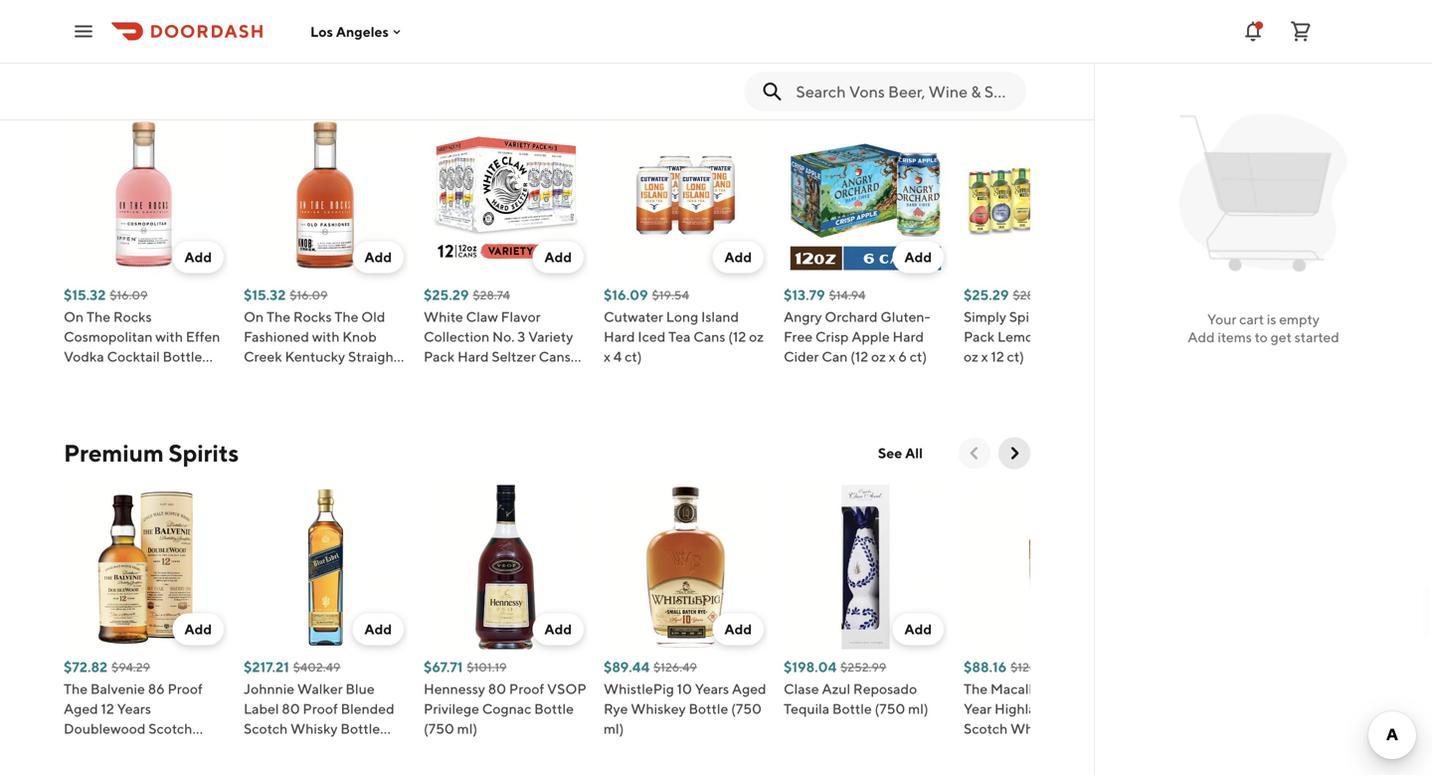 Task type: vqa. For each thing, say whether or not it's contained in the screenshot.


Task type: describe. For each thing, give the bounding box(es) containing it.
10
[[677, 681, 693, 697]]

$198.04 $252.99 clase azul reposado tequila bottle (750 ml)
[[784, 659, 929, 717]]

add for the balvenie 86 proof aged 12 years doublewood scotch whisky bottle (750 ml)
[[184, 621, 212, 637]]

knob
[[343, 328, 377, 345]]

$89.44 $126.49 whistlepig 10 years aged rye whiskey bottle (750 ml)
[[604, 659, 767, 737]]

12 inside $25.29 $28.74 white claw flavor collection no. 3 variety pack hard seltzer cans (12 oz x 12 ct)
[[472, 368, 485, 385]]

x inside the $13.79 $14.94 angry orchard gluten- free crisp apple hard cider can (12 oz x 6 ct)
[[889, 348, 896, 365]]

fashioned
[[244, 328, 309, 345]]

white claw flavor collection no. 3 variety pack hard seltzer cans (12 oz x 12 ct) image
[[424, 113, 588, 277]]

6
[[899, 348, 907, 365]]

scotch inside $217.21 $402.49 johnnie walker blue label 80 proof blended scotch whisky bottle (750 ml)
[[244, 720, 288, 737]]

years inside $89.44 $126.49 whistlepig 10 years aged rye whiskey bottle (750 ml)
[[695, 681, 729, 697]]

add for hennessy 80 proof vsop privilege cognac bottle (750 ml)
[[545, 621, 572, 637]]

(12 inside $25.29 $28.74 simply spiked variety pack lemonade cans (12 oz x 12 ct)
[[1103, 328, 1121, 345]]

$217.21 $402.49 johnnie walker blue label 80 proof blended scotch whisky bottle (750 ml)
[[244, 659, 395, 757]]

on the rocks cosmopolitan with effen vodka cocktail bottle (375 ml) image
[[64, 113, 228, 277]]

whistlepig 10 years aged rye whiskey bottle (750 ml) image
[[604, 485, 768, 649]]

island
[[702, 308, 739, 325]]

rye
[[604, 701, 628, 717]]

(375 inside $15.32 $16.09 on the rocks the old fashioned with knob creek kentucky straight bourbon whiskey bottle (375 ml)
[[244, 388, 272, 404]]

whistlepig
[[604, 681, 674, 697]]

whiskey inside $15.32 $16.09 on the rocks the old fashioned with knob creek kentucky straight bourbon whiskey bottle (375 ml)
[[302, 368, 357, 385]]

$14.94
[[830, 288, 866, 302]]

$16.09 $19.54 cutwater long island hard iced tea cans (12 oz x 4 ct)
[[604, 287, 764, 365]]

bottle inside $88.16 $120.74 the macallan 86 proof 12 year highland single malt scotch whisky bottle (750 ml)
[[1061, 720, 1101, 737]]

add for whistlepig 10 years aged rye whiskey bottle (750 ml)
[[725, 621, 752, 637]]

cans inside $16.09 $19.54 cutwater long island hard iced tea cans (12 oz x 4 ct)
[[694, 328, 726, 345]]

the up knob
[[335, 308, 359, 325]]

los angeles button
[[310, 23, 405, 40]]

bottle inside $15.32 $16.09 on the rocks cosmopolitan with effen vodka cocktail bottle (375 ml)
[[163, 348, 202, 365]]

open menu image
[[72, 19, 96, 43]]

balvenie
[[90, 681, 145, 697]]

ml) inside $89.44 $126.49 whistlepig 10 years aged rye whiskey bottle (750 ml)
[[604, 720, 624, 737]]

next button of carousel image
[[1005, 71, 1025, 91]]

get
[[1271, 329, 1292, 345]]

$198.04
[[784, 659, 837, 675]]

(12 inside $25.29 $28.74 white claw flavor collection no. 3 variety pack hard seltzer cans (12 oz x 12 ct)
[[424, 368, 442, 385]]

empty retail cart image
[[1171, 100, 1358, 287]]

aged inside $72.82 $94.29 the balvenie 86 proof aged 12 years doublewood scotch whisky bottle (750 ml)
[[64, 701, 98, 717]]

x inside $16.09 $19.54 cutwater long island hard iced tea cans (12 oz x 4 ct)
[[604, 348, 611, 365]]

kentucky
[[285, 348, 345, 365]]

$13.79 $14.94 angry orchard gluten- free crisp apple hard cider can (12 oz x 6 ct)
[[784, 287, 931, 365]]

creek
[[244, 348, 282, 365]]

aged inside $89.44 $126.49 whistlepig 10 years aged rye whiskey bottle (750 ml)
[[732, 681, 767, 697]]

$94.29
[[112, 660, 150, 674]]

whisky inside $217.21 $402.49 johnnie walker blue label 80 proof blended scotch whisky bottle (750 ml)
[[291, 720, 338, 737]]

premium
[[64, 439, 164, 467]]

$252.99
[[841, 660, 887, 674]]

the up the fashioned
[[267, 308, 291, 325]]

variety inside $25.29 $28.74 white claw flavor collection no. 3 variety pack hard seltzer cans (12 oz x 12 ct)
[[528, 328, 574, 345]]

seltzer
[[492, 348, 536, 365]]

$15.32 for on the rocks cosmopolitan with effen vodka cocktail bottle (375 ml)
[[64, 287, 106, 303]]

free
[[784, 328, 813, 345]]

hard inside the $13.79 $14.94 angry orchard gluten- free crisp apple hard cider can (12 oz x 6 ct)
[[893, 328, 924, 345]]

iced
[[638, 328, 666, 345]]

johnnie
[[244, 681, 295, 697]]

cognac
[[482, 701, 532, 717]]

on for on the rocks the old fashioned with knob creek kentucky straight bourbon whiskey bottle (375 ml)
[[244, 308, 264, 325]]

see all for see all link for previous button of carousel icon
[[878, 73, 923, 89]]

johnnie walker blue label 80 proof blended scotch whisky bottle (750 ml) image
[[244, 485, 408, 649]]

to
[[1255, 329, 1268, 345]]

12 inside $25.29 $28.74 simply spiked variety pack lemonade cans (12 oz x 12 ct)
[[992, 348, 1005, 365]]

4
[[614, 348, 622, 365]]

flavor
[[501, 308, 541, 325]]

add for white claw flavor collection no. 3 variety pack hard seltzer cans (12 oz x 12 ct)
[[545, 249, 572, 265]]

3
[[518, 328, 526, 345]]

items
[[1218, 329, 1253, 345]]

$25.29 $28.74 simply spiked variety pack lemonade cans (12 oz x 12 ct)
[[964, 287, 1121, 365]]

(12 inside $16.09 $19.54 cutwater long island hard iced tea cans (12 oz x 4 ct)
[[729, 328, 747, 345]]

$28.74 for claw
[[473, 288, 510, 302]]

ct) inside $25.29 $28.74 white claw flavor collection no. 3 variety pack hard seltzer cans (12 oz x 12 ct)
[[488, 368, 505, 385]]

80 inside '$67.71 $101.19 hennessy 80 proof vsop privilege cognac bottle (750 ml)'
[[488, 681, 507, 697]]

$25.29 $28.74 white claw flavor collection no. 3 variety pack hard seltzer cans (12 oz x 12 ct)
[[424, 287, 574, 385]]

white
[[424, 308, 463, 325]]

the inside $88.16 $120.74 the macallan 86 proof 12 year highland single malt scotch whisky bottle (750 ml)
[[964, 681, 988, 697]]

angry
[[784, 308, 822, 325]]

$13.79
[[784, 287, 826, 303]]

bourbon
[[244, 368, 299, 385]]

$15.32 $16.09 on the rocks the old fashioned with knob creek kentucky straight bourbon whiskey bottle (375 ml)
[[244, 287, 399, 404]]

tequila
[[784, 701, 830, 717]]

$72.82 $94.29 the balvenie 86 proof aged 12 years doublewood scotch whisky bottle (750 ml)
[[64, 659, 210, 757]]

$88.16 $120.74 the macallan 86 proof 12 year highland single malt scotch whisky bottle (750 ml)
[[964, 659, 1127, 757]]

$120.74
[[1011, 660, 1054, 674]]

effen
[[186, 328, 220, 345]]

azul
[[822, 681, 851, 697]]

premium spirits
[[64, 439, 239, 467]]

ml) inside $198.04 $252.99 clase azul reposado tequila bottle (750 ml)
[[909, 701, 929, 717]]

the inside $15.32 $16.09 on the rocks cosmopolitan with effen vodka cocktail bottle (375 ml)
[[87, 308, 110, 325]]

$89.44
[[604, 659, 650, 675]]

doublewood
[[64, 720, 146, 737]]

$67.71 $101.19 hennessy 80 proof vsop privilege cognac bottle (750 ml)
[[424, 659, 587, 737]]

angry orchard gluten-free crisp apple hard cider can (12 oz x 6 ct) image
[[784, 113, 948, 277]]

blended
[[341, 701, 395, 717]]

cocktail
[[107, 348, 160, 365]]

add for on the rocks the old fashioned with knob creek kentucky straight bourbon whiskey bottle (375 ml)
[[365, 249, 392, 265]]

the balvenie 86 proof aged 12 years doublewood scotch whisky bottle (750 ml) image
[[64, 485, 228, 649]]

highland
[[995, 701, 1053, 717]]

reposado
[[854, 681, 918, 697]]

pack inside $25.29 $28.74 white claw flavor collection no. 3 variety pack hard seltzer cans (12 oz x 12 ct)
[[424, 348, 455, 365]]

86 for highland
[[1051, 681, 1068, 697]]

add for angry orchard gluten- free crisp apple hard cider can (12 oz x 6 ct)
[[905, 249, 932, 265]]

cutwater
[[604, 308, 664, 325]]

cart
[[1240, 311, 1265, 327]]

spirits
[[169, 439, 239, 467]]

cutwater long island hard iced tea cans (12 oz x 4 ct) image
[[604, 113, 768, 277]]

angeles
[[336, 23, 389, 40]]

all for see all link for previous button of carousel icon
[[906, 73, 923, 89]]

add for on the rocks cosmopolitan with effen vodka cocktail bottle (375 ml)
[[184, 249, 212, 265]]

$28.74 for spiked
[[1013, 288, 1051, 302]]

ml) inside $15.32 $16.09 on the rocks cosmopolitan with effen vodka cocktail bottle (375 ml)
[[95, 368, 115, 385]]

privilege
[[424, 701, 480, 717]]

on the rocks the old fashioned with knob creek kentucky straight bourbon whiskey bottle (375 ml) image
[[244, 113, 408, 277]]

proof inside $88.16 $120.74 the macallan 86 proof 12 year highland single malt scotch whisky bottle (750 ml)
[[1071, 681, 1106, 697]]

collection
[[424, 328, 490, 345]]

bottle inside $15.32 $16.09 on the rocks the old fashioned with knob creek kentucky straight bourbon whiskey bottle (375 ml)
[[360, 368, 399, 385]]

proof inside $72.82 $94.29 the balvenie 86 proof aged 12 years doublewood scotch whisky bottle (750 ml)
[[168, 681, 203, 697]]

$101.19
[[467, 660, 507, 674]]

claw
[[466, 308, 498, 325]]

empty
[[1280, 311, 1320, 327]]

add inside your cart is empty add items to get started
[[1188, 329, 1215, 345]]

rocks for the
[[293, 308, 332, 325]]

add for johnnie walker blue label 80 proof blended scotch whisky bottle (750 ml)
[[365, 621, 392, 637]]

clase azul reposado tequila bottle (750 ml) image
[[784, 485, 948, 649]]

ct) inside $16.09 $19.54 cutwater long island hard iced tea cans (12 oz x 4 ct)
[[625, 348, 642, 365]]

see for see all link for previous button of carousel icon
[[878, 73, 903, 89]]

0 items, open order cart image
[[1290, 19, 1313, 43]]

(12 inside the $13.79 $14.94 angry orchard gluten- free crisp apple hard cider can (12 oz x 6 ct)
[[851, 348, 869, 365]]

your
[[1208, 311, 1237, 327]]

$72.82
[[64, 659, 108, 675]]

bottle inside $89.44 $126.49 whistlepig 10 years aged rye whiskey bottle (750 ml)
[[689, 701, 729, 717]]



Task type: locate. For each thing, give the bounding box(es) containing it.
see all link left previous button of carousel image
[[867, 437, 935, 469]]

1 see all from the top
[[878, 73, 923, 89]]

0 horizontal spatial (375
[[64, 368, 92, 385]]

cans right lemonade
[[1068, 328, 1101, 345]]

1 vertical spatial variety
[[528, 328, 574, 345]]

$25.29 for white
[[424, 287, 469, 303]]

cans right 'seltzer'
[[539, 348, 571, 365]]

0 vertical spatial 80
[[488, 681, 507, 697]]

1 horizontal spatial $16.09
[[290, 288, 328, 302]]

oz inside $25.29 $28.74 simply spiked variety pack lemonade cans (12 oz x 12 ct)
[[964, 348, 979, 365]]

$15.32 for on the rocks the old fashioned with knob creek kentucky straight bourbon whiskey bottle (375 ml)
[[244, 287, 286, 303]]

$16.09 inside $16.09 $19.54 cutwater long island hard iced tea cans (12 oz x 4 ct)
[[604, 287, 648, 303]]

x down simply
[[982, 348, 989, 365]]

0 horizontal spatial 80
[[282, 701, 300, 717]]

the inside $72.82 $94.29 the balvenie 86 proof aged 12 years doublewood scotch whisky bottle (750 ml)
[[64, 681, 88, 697]]

aged
[[732, 681, 767, 697], [64, 701, 98, 717]]

2 horizontal spatial hard
[[893, 328, 924, 345]]

2 $28.74 from the left
[[1013, 288, 1051, 302]]

1 $28.74 from the left
[[473, 288, 510, 302]]

$402.49
[[293, 660, 341, 674]]

scotch down label
[[244, 720, 288, 737]]

$126.49
[[654, 660, 697, 674]]

previous button of carousel image
[[965, 443, 985, 463]]

1 horizontal spatial variety
[[1056, 308, 1101, 325]]

bottle down effen at top left
[[163, 348, 202, 365]]

2 see all from the top
[[878, 445, 923, 461]]

scotch
[[148, 720, 192, 737], [244, 720, 288, 737], [964, 720, 1008, 737]]

0 vertical spatial see all link
[[867, 65, 935, 97]]

add for clase azul reposado tequila bottle (750 ml)
[[905, 621, 932, 637]]

walker
[[297, 681, 343, 697]]

0 vertical spatial (375
[[64, 368, 92, 385]]

(750
[[731, 701, 762, 717], [875, 701, 906, 717], [424, 720, 455, 737], [156, 740, 187, 757], [244, 740, 275, 757], [964, 740, 995, 757]]

12 down lemonade
[[992, 348, 1005, 365]]

see all
[[878, 73, 923, 89], [878, 445, 923, 461]]

ml) inside '$67.71 $101.19 hennessy 80 proof vsop privilege cognac bottle (750 ml)'
[[457, 720, 478, 737]]

$15.32 $16.09 on the rocks cosmopolitan with effen vodka cocktail bottle (375 ml)
[[64, 287, 220, 385]]

0 horizontal spatial with
[[155, 328, 183, 345]]

oz down simply
[[964, 348, 979, 365]]

1 horizontal spatial (375
[[244, 388, 272, 404]]

1 horizontal spatial scotch
[[244, 720, 288, 737]]

ml)
[[95, 368, 115, 385], [275, 388, 295, 404], [909, 701, 929, 717], [457, 720, 478, 737], [604, 720, 624, 737], [190, 740, 210, 757], [277, 740, 298, 757], [998, 740, 1018, 757]]

2 see all link from the top
[[867, 437, 935, 469]]

ct) inside $25.29 $28.74 simply spiked variety pack lemonade cans (12 oz x 12 ct)
[[1008, 348, 1025, 365]]

scotch inside $72.82 $94.29 the balvenie 86 proof aged 12 years doublewood scotch whisky bottle (750 ml)
[[148, 720, 192, 737]]

0 horizontal spatial cans
[[539, 348, 571, 365]]

proof inside $217.21 $402.49 johnnie walker blue label 80 proof blended scotch whisky bottle (750 ml)
[[303, 701, 338, 717]]

$16.09 up cosmopolitan
[[110, 288, 148, 302]]

ct) down 'seltzer'
[[488, 368, 505, 385]]

years right the 10
[[695, 681, 729, 697]]

12 down the collection
[[472, 368, 485, 385]]

1 vertical spatial (375
[[244, 388, 272, 404]]

$16.09 up the fashioned
[[290, 288, 328, 302]]

12
[[992, 348, 1005, 365], [472, 368, 485, 385], [1109, 681, 1122, 697], [101, 701, 114, 717]]

macallan
[[991, 681, 1048, 697]]

80 inside $217.21 $402.49 johnnie walker blue label 80 proof blended scotch whisky bottle (750 ml)
[[282, 701, 300, 717]]

ct)
[[625, 348, 642, 365], [910, 348, 928, 365], [1008, 348, 1025, 365], [488, 368, 505, 385]]

x left 6
[[889, 348, 896, 365]]

see all link left previous button of carousel icon
[[867, 65, 935, 97]]

0 horizontal spatial $16.09
[[110, 288, 148, 302]]

2 horizontal spatial whisky
[[1011, 720, 1058, 737]]

whiskey down "kentucky"
[[302, 368, 357, 385]]

1 scotch from the left
[[148, 720, 192, 737]]

cans down island
[[694, 328, 726, 345]]

0 horizontal spatial rocks
[[113, 308, 152, 325]]

$28.74 up claw
[[473, 288, 510, 302]]

hard
[[604, 328, 635, 345], [893, 328, 924, 345], [458, 348, 489, 365]]

1 horizontal spatial $15.32
[[244, 287, 286, 303]]

1 on from the left
[[64, 308, 84, 325]]

12 up 'doublewood'
[[101, 701, 114, 717]]

$16.09 up cutwater
[[604, 287, 648, 303]]

rocks inside $15.32 $16.09 on the rocks the old fashioned with knob creek kentucky straight bourbon whiskey bottle (375 ml)
[[293, 308, 332, 325]]

1 horizontal spatial years
[[695, 681, 729, 697]]

see all link
[[867, 65, 935, 97], [867, 437, 935, 469]]

your cart is empty add items to get started
[[1188, 311, 1340, 345]]

bottle down vsop
[[534, 701, 574, 717]]

on inside $15.32 $16.09 on the rocks cosmopolitan with effen vodka cocktail bottle (375 ml)
[[64, 308, 84, 325]]

notification bell image
[[1242, 19, 1266, 43]]

whisky down walker
[[291, 720, 338, 737]]

x left 4
[[604, 348, 611, 365]]

1 horizontal spatial pack
[[964, 328, 995, 345]]

straight
[[348, 348, 399, 365]]

rocks for cosmopolitan
[[113, 308, 152, 325]]

spiked
[[1010, 308, 1054, 325]]

86 down $94.29
[[148, 681, 165, 697]]

(750 inside $72.82 $94.29 the balvenie 86 proof aged 12 years doublewood scotch whisky bottle (750 ml)
[[156, 740, 187, 757]]

apple
[[852, 328, 890, 345]]

80 down the johnnie
[[282, 701, 300, 717]]

$28.74 up spiked
[[1013, 288, 1051, 302]]

all left previous button of carousel image
[[906, 445, 923, 461]]

malt
[[1098, 701, 1127, 717]]

1 horizontal spatial $25.29
[[964, 287, 1009, 303]]

bottle down azul
[[833, 701, 872, 717]]

gluten-
[[881, 308, 931, 325]]

proof right the balvenie
[[168, 681, 203, 697]]

whisky inside $72.82 $94.29 the balvenie 86 proof aged 12 years doublewood scotch whisky bottle (750 ml)
[[64, 740, 111, 757]]

(750 inside $88.16 $120.74 the macallan 86 proof 12 year highland single malt scotch whisky bottle (750 ml)
[[964, 740, 995, 757]]

proof up "single"
[[1071, 681, 1106, 697]]

oz down the collection
[[445, 368, 459, 385]]

x
[[604, 348, 611, 365], [889, 348, 896, 365], [982, 348, 989, 365], [462, 368, 469, 385]]

1 rocks from the left
[[113, 308, 152, 325]]

see all left previous button of carousel icon
[[878, 73, 923, 89]]

ml) inside $72.82 $94.29 the balvenie 86 proof aged 12 years doublewood scotch whisky bottle (750 ml)
[[190, 740, 210, 757]]

86 for years
[[148, 681, 165, 697]]

hennessy 80 proof vsop privilege cognac bottle (750 ml) image
[[424, 485, 588, 649]]

simply
[[964, 308, 1007, 325]]

0 horizontal spatial years
[[117, 701, 151, 717]]

years down the balvenie
[[117, 701, 151, 717]]

the up cosmopolitan
[[87, 308, 110, 325]]

on up the fashioned
[[244, 308, 264, 325]]

oz down apple in the right of the page
[[872, 348, 886, 365]]

$25.29 inside $25.29 $28.74 white claw flavor collection no. 3 variety pack hard seltzer cans (12 oz x 12 ct)
[[424, 287, 469, 303]]

1 vertical spatial aged
[[64, 701, 98, 717]]

1 with from the left
[[155, 328, 183, 345]]

scotch right 'doublewood'
[[148, 720, 192, 737]]

0 horizontal spatial $25.29
[[424, 287, 469, 303]]

$67.71
[[424, 659, 463, 675]]

lemonade
[[998, 328, 1066, 345]]

pack down the collection
[[424, 348, 455, 365]]

no.
[[493, 328, 515, 345]]

variety right spiked
[[1056, 308, 1101, 325]]

cans
[[694, 328, 726, 345], [1068, 328, 1101, 345], [539, 348, 571, 365]]

old
[[361, 308, 386, 325]]

los
[[310, 23, 333, 40]]

1 $25.29 from the left
[[424, 287, 469, 303]]

whisky down highland
[[1011, 720, 1058, 737]]

hard up 4
[[604, 328, 635, 345]]

$28.74 inside $25.29 $28.74 white claw flavor collection no. 3 variety pack hard seltzer cans (12 oz x 12 ct)
[[473, 288, 510, 302]]

x inside $25.29 $28.74 simply spiked variety pack lemonade cans (12 oz x 12 ct)
[[982, 348, 989, 365]]

bottle down the 10
[[689, 701, 729, 717]]

bottle down "single"
[[1061, 720, 1101, 737]]

oz inside $25.29 $28.74 white claw flavor collection no. 3 variety pack hard seltzer cans (12 oz x 12 ct)
[[445, 368, 459, 385]]

long
[[666, 308, 699, 325]]

with inside $15.32 $16.09 on the rocks cosmopolitan with effen vodka cocktail bottle (375 ml)
[[155, 328, 183, 345]]

2 rocks from the left
[[293, 308, 332, 325]]

variety inside $25.29 $28.74 simply spiked variety pack lemonade cans (12 oz x 12 ct)
[[1056, 308, 1101, 325]]

1 horizontal spatial whiskey
[[631, 701, 686, 717]]

whiskey down whistlepig
[[631, 701, 686, 717]]

see all left previous button of carousel image
[[878, 445, 923, 461]]

ct) inside the $13.79 $14.94 angry orchard gluten- free crisp apple hard cider can (12 oz x 6 ct)
[[910, 348, 928, 365]]

see all link for previous button of carousel image
[[867, 437, 935, 469]]

2 $25.29 from the left
[[964, 287, 1009, 303]]

1 horizontal spatial 80
[[488, 681, 507, 697]]

on up cosmopolitan
[[64, 308, 84, 325]]

1 $15.32 from the left
[[64, 287, 106, 303]]

premium spirits link
[[64, 437, 239, 469]]

oz left the free
[[749, 328, 764, 345]]

1 86 from the left
[[148, 681, 165, 697]]

(750 inside $198.04 $252.99 clase azul reposado tequila bottle (750 ml)
[[875, 701, 906, 717]]

x inside $25.29 $28.74 white claw flavor collection no. 3 variety pack hard seltzer cans (12 oz x 12 ct)
[[462, 368, 469, 385]]

80
[[488, 681, 507, 697], [282, 701, 300, 717]]

$15.32 up the fashioned
[[244, 287, 286, 303]]

1 see from the top
[[878, 73, 903, 89]]

0 horizontal spatial scotch
[[148, 720, 192, 737]]

ml) inside $88.16 $120.74 the macallan 86 proof 12 year highland single malt scotch whisky bottle (750 ml)
[[998, 740, 1018, 757]]

$15.32 inside $15.32 $16.09 on the rocks cosmopolitan with effen vodka cocktail bottle (375 ml)
[[64, 287, 106, 303]]

is
[[1268, 311, 1277, 327]]

all left previous button of carousel icon
[[906, 73, 923, 89]]

0 horizontal spatial pack
[[424, 348, 455, 365]]

0 vertical spatial pack
[[964, 328, 995, 345]]

0 horizontal spatial $15.32
[[64, 287, 106, 303]]

all for see all link associated with previous button of carousel image
[[906, 445, 923, 461]]

2 scotch from the left
[[244, 720, 288, 737]]

rocks up cosmopolitan
[[113, 308, 152, 325]]

0 vertical spatial variety
[[1056, 308, 1101, 325]]

$16.09 inside $15.32 $16.09 on the rocks cosmopolitan with effen vodka cocktail bottle (375 ml)
[[110, 288, 148, 302]]

ml) inside $15.32 $16.09 on the rocks the old fashioned with knob creek kentucky straight bourbon whiskey bottle (375 ml)
[[275, 388, 295, 404]]

2 on from the left
[[244, 308, 264, 325]]

0 horizontal spatial 86
[[148, 681, 165, 697]]

see left previous button of carousel icon
[[878, 73, 903, 89]]

1 vertical spatial see all link
[[867, 437, 935, 469]]

2 all from the top
[[906, 445, 923, 461]]

1 horizontal spatial on
[[244, 308, 264, 325]]

proof inside '$67.71 $101.19 hennessy 80 proof vsop privilege cognac bottle (750 ml)'
[[509, 681, 545, 697]]

cider
[[784, 348, 819, 365]]

1 horizontal spatial rocks
[[293, 308, 332, 325]]

$15.32 up cosmopolitan
[[64, 287, 106, 303]]

(12 down island
[[729, 328, 747, 345]]

$28.74 inside $25.29 $28.74 simply spiked variety pack lemonade cans (12 oz x 12 ct)
[[1013, 288, 1051, 302]]

rocks
[[113, 308, 152, 325], [293, 308, 332, 325]]

(12 down the collection
[[424, 368, 442, 385]]

see all for see all link associated with previous button of carousel image
[[878, 445, 923, 461]]

1 vertical spatial all
[[906, 445, 923, 461]]

(375 inside $15.32 $16.09 on the rocks cosmopolitan with effen vodka cocktail bottle (375 ml)
[[64, 368, 92, 385]]

with
[[155, 328, 183, 345], [312, 328, 340, 345]]

cosmopolitan
[[64, 328, 153, 345]]

$16.09 inside $15.32 $16.09 on the rocks the old fashioned with knob creek kentucky straight bourbon whiskey bottle (375 ml)
[[290, 288, 328, 302]]

bottle down 'doublewood'
[[114, 740, 153, 757]]

x down the collection
[[462, 368, 469, 385]]

2 see from the top
[[878, 445, 903, 461]]

(750 inside '$67.71 $101.19 hennessy 80 proof vsop privilege cognac bottle (750 ml)'
[[424, 720, 455, 737]]

(375
[[64, 368, 92, 385], [244, 388, 272, 404]]

hard down the collection
[[458, 348, 489, 365]]

$217.21
[[244, 659, 289, 675]]

$25.29 up white
[[424, 287, 469, 303]]

hard inside $25.29 $28.74 white claw flavor collection no. 3 variety pack hard seltzer cans (12 oz x 12 ct)
[[458, 348, 489, 365]]

1 horizontal spatial aged
[[732, 681, 767, 697]]

86 inside $72.82 $94.29 the balvenie 86 proof aged 12 years doublewood scotch whisky bottle (750 ml)
[[148, 681, 165, 697]]

(750 inside $89.44 $126.49 whistlepig 10 years aged rye whiskey bottle (750 ml)
[[731, 701, 762, 717]]

2 horizontal spatial scotch
[[964, 720, 1008, 737]]

$19.54
[[652, 288, 690, 302]]

cans inside $25.29 $28.74 white claw flavor collection no. 3 variety pack hard seltzer cans (12 oz x 12 ct)
[[539, 348, 571, 365]]

ct) right 4
[[625, 348, 642, 365]]

on inside $15.32 $16.09 on the rocks the old fashioned with knob creek kentucky straight bourbon whiskey bottle (375 ml)
[[244, 308, 264, 325]]

3 scotch from the left
[[964, 720, 1008, 737]]

with left effen at top left
[[155, 328, 183, 345]]

Search Vons Beer, Wine & Spirits search field
[[796, 81, 1011, 102]]

the
[[87, 308, 110, 325], [267, 308, 291, 325], [335, 308, 359, 325], [64, 681, 88, 697], [964, 681, 988, 697]]

(750 inside $217.21 $402.49 johnnie walker blue label 80 proof blended scotch whisky bottle (750 ml)
[[244, 740, 275, 757]]

1 horizontal spatial with
[[312, 328, 340, 345]]

aged up 'doublewood'
[[64, 701, 98, 717]]

0 horizontal spatial $28.74
[[473, 288, 510, 302]]

whisky
[[291, 720, 338, 737], [1011, 720, 1058, 737], [64, 740, 111, 757]]

$25.29 inside $25.29 $28.74 simply spiked variety pack lemonade cans (12 oz x 12 ct)
[[964, 287, 1009, 303]]

(375 down bourbon
[[244, 388, 272, 404]]

whisky down 'doublewood'
[[64, 740, 111, 757]]

tea
[[669, 328, 691, 345]]

1 vertical spatial whiskey
[[631, 701, 686, 717]]

cans inside $25.29 $28.74 simply spiked variety pack lemonade cans (12 oz x 12 ct)
[[1068, 328, 1101, 345]]

2 $15.32 from the left
[[244, 287, 286, 303]]

0 vertical spatial aged
[[732, 681, 767, 697]]

whiskey inside $89.44 $126.49 whistlepig 10 years aged rye whiskey bottle (750 ml)
[[631, 701, 686, 717]]

$15.32 inside $15.32 $16.09 on the rocks the old fashioned with knob creek kentucky straight bourbon whiskey bottle (375 ml)
[[244, 287, 286, 303]]

crisp
[[816, 328, 849, 345]]

bottle
[[163, 348, 202, 365], [360, 368, 399, 385], [534, 701, 574, 717], [689, 701, 729, 717], [833, 701, 872, 717], [341, 720, 380, 737], [1061, 720, 1101, 737], [114, 740, 153, 757]]

label
[[244, 701, 279, 717]]

bottle inside $217.21 $402.49 johnnie walker blue label 80 proof blended scotch whisky bottle (750 ml)
[[341, 720, 380, 737]]

1 horizontal spatial whisky
[[291, 720, 338, 737]]

year
[[964, 701, 992, 717]]

$16.09 for on the rocks cosmopolitan with effen vodka cocktail bottle (375 ml)
[[110, 288, 148, 302]]

aged left clase
[[732, 681, 767, 697]]

2 86 from the left
[[1051, 681, 1068, 697]]

rocks inside $15.32 $16.09 on the rocks cosmopolitan with effen vodka cocktail bottle (375 ml)
[[113, 308, 152, 325]]

started
[[1295, 329, 1340, 345]]

the up year
[[964, 681, 988, 697]]

0 horizontal spatial hard
[[458, 348, 489, 365]]

scotch down year
[[964, 720, 1008, 737]]

vsop
[[547, 681, 587, 697]]

0 horizontal spatial whisky
[[64, 740, 111, 757]]

see for see all link associated with previous button of carousel image
[[878, 445, 903, 461]]

$88.16
[[964, 659, 1007, 675]]

2 horizontal spatial cans
[[1068, 328, 1101, 345]]

0 vertical spatial see
[[878, 73, 903, 89]]

$28.74
[[473, 288, 510, 302], [1013, 288, 1051, 302]]

pack down simply
[[964, 328, 995, 345]]

1 vertical spatial see all
[[878, 445, 923, 461]]

bottle inside $72.82 $94.29 the balvenie 86 proof aged 12 years doublewood scotch whisky bottle (750 ml)
[[114, 740, 153, 757]]

los angeles
[[310, 23, 389, 40]]

with inside $15.32 $16.09 on the rocks the old fashioned with knob creek kentucky straight bourbon whiskey bottle (375 ml)
[[312, 328, 340, 345]]

1 horizontal spatial 86
[[1051, 681, 1068, 697]]

1 see all link from the top
[[867, 65, 935, 97]]

single
[[1056, 701, 1095, 717]]

oz
[[749, 328, 764, 345], [872, 348, 886, 365], [964, 348, 979, 365], [445, 368, 459, 385]]

scotch inside $88.16 $120.74 the macallan 86 proof 12 year highland single malt scotch whisky bottle (750 ml)
[[964, 720, 1008, 737]]

$25.29 for simply
[[964, 287, 1009, 303]]

(12 down apple in the right of the page
[[851, 348, 869, 365]]

(375 down vodka
[[64, 368, 92, 385]]

blue
[[346, 681, 375, 697]]

0 horizontal spatial on
[[64, 308, 84, 325]]

ct) right 6
[[910, 348, 928, 365]]

1 vertical spatial see
[[878, 445, 903, 461]]

bottle inside $198.04 $252.99 clase azul reposado tequila bottle (750 ml)
[[833, 701, 872, 717]]

rocks up "kentucky"
[[293, 308, 332, 325]]

proof up cognac
[[509, 681, 545, 697]]

orchard
[[825, 308, 878, 325]]

whisky inside $88.16 $120.74 the macallan 86 proof 12 year highland single malt scotch whisky bottle (750 ml)
[[1011, 720, 1058, 737]]

bottle inside '$67.71 $101.19 hennessy 80 proof vsop privilege cognac bottle (750 ml)'
[[534, 701, 574, 717]]

variety
[[1056, 308, 1101, 325], [528, 328, 574, 345]]

proof
[[168, 681, 203, 697], [509, 681, 545, 697], [1071, 681, 1106, 697], [303, 701, 338, 717]]

pack
[[964, 328, 995, 345], [424, 348, 455, 365]]

on for on the rocks cosmopolitan with effen vodka cocktail bottle (375 ml)
[[64, 308, 84, 325]]

86
[[148, 681, 165, 697], [1051, 681, 1068, 697]]

bottle down blended
[[341, 720, 380, 737]]

oz inside $16.09 $19.54 cutwater long island hard iced tea cans (12 oz x 4 ct)
[[749, 328, 764, 345]]

0 vertical spatial years
[[695, 681, 729, 697]]

hard down gluten-
[[893, 328, 924, 345]]

2 with from the left
[[312, 328, 340, 345]]

0 horizontal spatial variety
[[528, 328, 574, 345]]

clase
[[784, 681, 819, 697]]

see all link for previous button of carousel icon
[[867, 65, 935, 97]]

oz inside the $13.79 $14.94 angry orchard gluten- free crisp apple hard cider can (12 oz x 6 ct)
[[872, 348, 886, 365]]

bottle down "straight"
[[360, 368, 399, 385]]

previous button of carousel image
[[965, 71, 985, 91]]

variety right '3'
[[528, 328, 574, 345]]

vodka
[[64, 348, 104, 365]]

0 vertical spatial all
[[906, 73, 923, 89]]

hard inside $16.09 $19.54 cutwater long island hard iced tea cans (12 oz x 4 ct)
[[604, 328, 635, 345]]

0 vertical spatial see all
[[878, 73, 923, 89]]

pack inside $25.29 $28.74 simply spiked variety pack lemonade cans (12 oz x 12 ct)
[[964, 328, 995, 345]]

80 up cognac
[[488, 681, 507, 697]]

proof down walker
[[303, 701, 338, 717]]

2 horizontal spatial $16.09
[[604, 287, 648, 303]]

years inside $72.82 $94.29 the balvenie 86 proof aged 12 years doublewood scotch whisky bottle (750 ml)
[[117, 701, 151, 717]]

see left previous button of carousel image
[[878, 445, 903, 461]]

0 horizontal spatial aged
[[64, 701, 98, 717]]

on
[[64, 308, 84, 325], [244, 308, 264, 325]]

can
[[822, 348, 848, 365]]

ml) inside $217.21 $402.49 johnnie walker blue label 80 proof blended scotch whisky bottle (750 ml)
[[277, 740, 298, 757]]

1 all from the top
[[906, 73, 923, 89]]

1 horizontal spatial $28.74
[[1013, 288, 1051, 302]]

12 inside $88.16 $120.74 the macallan 86 proof 12 year highland single malt scotch whisky bottle (750 ml)
[[1109, 681, 1122, 697]]

next button of carousel image
[[1005, 443, 1025, 463]]

$25.29 up simply
[[964, 287, 1009, 303]]

$16.09 for on the rocks the old fashioned with knob creek kentucky straight bourbon whiskey bottle (375 ml)
[[290, 288, 328, 302]]

1 vertical spatial years
[[117, 701, 151, 717]]

12 up the malt
[[1109, 681, 1122, 697]]

12 inside $72.82 $94.29 the balvenie 86 proof aged 12 years doublewood scotch whisky bottle (750 ml)
[[101, 701, 114, 717]]

the down the $72.82
[[64, 681, 88, 697]]

1 vertical spatial pack
[[424, 348, 455, 365]]

1 vertical spatial 80
[[282, 701, 300, 717]]

1 horizontal spatial hard
[[604, 328, 635, 345]]

1 horizontal spatial cans
[[694, 328, 726, 345]]

86 up "single"
[[1051, 681, 1068, 697]]

ct) down lemonade
[[1008, 348, 1025, 365]]

86 inside $88.16 $120.74 the macallan 86 proof 12 year highland single malt scotch whisky bottle (750 ml)
[[1051, 681, 1068, 697]]

0 horizontal spatial whiskey
[[302, 368, 357, 385]]

(12 right lemonade
[[1103, 328, 1121, 345]]

add for cutwater long island hard iced tea cans (12 oz x 4 ct)
[[725, 249, 752, 265]]

with up "kentucky"
[[312, 328, 340, 345]]

hennessy
[[424, 681, 486, 697]]

0 vertical spatial whiskey
[[302, 368, 357, 385]]



